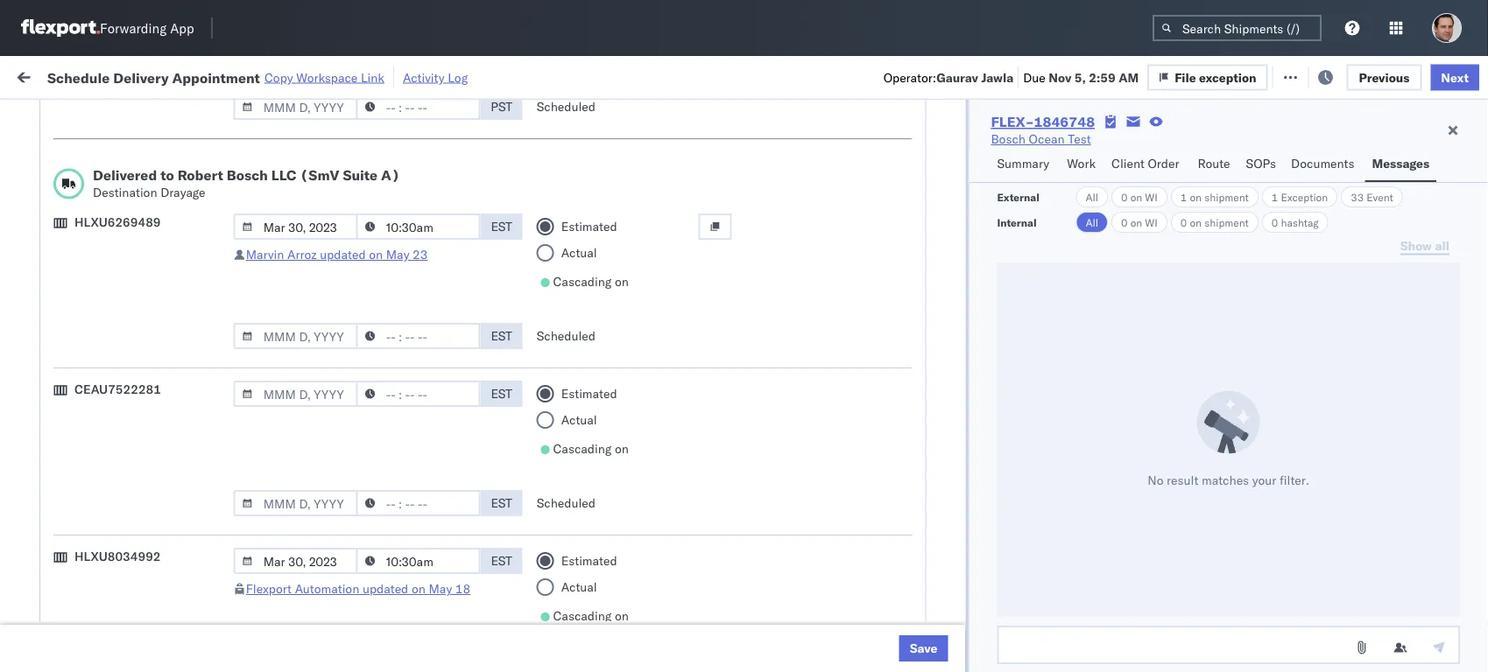 Task type: vqa. For each thing, say whether or not it's contained in the screenshot.
the right (1)
no



Task type: describe. For each thing, give the bounding box(es) containing it.
2 cascading from the top
[[553, 441, 612, 457]]

2 mmm d, yyyy text field from the top
[[234, 323, 358, 350]]

6 ocean fcl from the top
[[536, 407, 597, 422]]

bosch ocean test link
[[991, 131, 1091, 148]]

schedule pickup from los angeles, ca link for fourth schedule pickup from los angeles, ca button from the top
[[40, 358, 249, 393]]

upload
[[40, 320, 80, 335]]

5 fcl from the top
[[575, 368, 597, 384]]

progress
[[273, 109, 317, 122]]

4 resize handle column header from the left
[[620, 136, 641, 673]]

2 11:30 from the top
[[282, 600, 316, 615]]

client
[[1112, 156, 1145, 171]]

all button for internal
[[1076, 212, 1108, 233]]

1 pm from the top
[[319, 561, 339, 576]]

hlxu8034992 down hashtag
[[1265, 252, 1351, 268]]

5 resize handle column header from the left
[[734, 136, 755, 673]]

1 11:30 from the top
[[282, 561, 316, 576]]

hlxu6269489
[[74, 215, 161, 230]]

2:59 am edt, nov 5, 2022 for fifth schedule pickup from los angeles, ca button from the bottom of the page
[[282, 176, 436, 191]]

2 hlxu6269489, from the top
[[1172, 214, 1262, 229]]

1 - from the top
[[903, 561, 911, 576]]

numbers for container numbers
[[1079, 150, 1123, 163]]

4 schedule pickup from los angeles, ca button from the top
[[40, 358, 249, 395]]

filtered by:
[[18, 107, 80, 123]]

2 23, from the top
[[393, 600, 412, 615]]

2:59 am est, dec 14, 2022 for schedule delivery appointment
[[282, 407, 443, 422]]

1893174
[[1005, 523, 1058, 538]]

2 schedule pickup from los angeles, ca from the top
[[40, 205, 236, 237]]

1 fcl from the top
[[575, 214, 597, 230]]

import work
[[147, 68, 221, 83]]

pickup down the destination
[[95, 205, 133, 220]]

2 edt, from the top
[[335, 214, 362, 230]]

18
[[455, 582, 471, 597]]

2 lhuu7894563, uetu5238478 from the top
[[1079, 445, 1258, 460]]

3 ceau7522281, from the top
[[1079, 252, 1169, 268]]

2:59 am edt, nov 5, 2022 for 4th schedule pickup from los angeles, ca button from the bottom
[[282, 214, 436, 230]]

jan for schedule delivery appointment
[[371, 561, 390, 576]]

mbl/mawb
[[1193, 143, 1254, 156]]

numbers for mbl/mawb numbers
[[1257, 143, 1300, 156]]

filtered
[[18, 107, 60, 123]]

estimated for flexport automation updated on may 18
[[561, 554, 617, 569]]

savant for abcdefg78456546
[[1452, 445, 1488, 461]]

order
[[1148, 156, 1179, 171]]

schedule pickup from rotterdam, netherlands link
[[40, 589, 249, 624]]

10 ocean fcl from the top
[[536, 561, 597, 576]]

3 ceau7522281, hlxu6269489, hlxu8034992 from the top
[[1079, 252, 1351, 268]]

3 2:59 am edt, nov 5, 2022 from the top
[[282, 253, 436, 268]]

1 hlxu6269489, from the top
[[1172, 175, 1262, 191]]

23
[[413, 247, 428, 262]]

next button
[[1431, 64, 1480, 90]]

may for 18
[[429, 582, 452, 597]]

appointment for 2:59 am edt, nov 5, 2022
[[143, 252, 215, 267]]

at
[[367, 68, 378, 83]]

2 karl from the top
[[914, 600, 936, 615]]

workspace
[[296, 70, 358, 85]]

0 hashtag
[[1272, 216, 1319, 229]]

delivery for 9:00 am est, dec 24, 2022
[[88, 483, 133, 498]]

5 ocean fcl from the top
[[536, 368, 597, 384]]

save button
[[899, 636, 948, 662]]

delivery up "ready"
[[113, 69, 169, 86]]

nov for fifth schedule pickup from los angeles, ca button from the bottom of the page
[[365, 176, 388, 191]]

1 uetu5238478 from the top
[[1173, 406, 1258, 422]]

internal
[[997, 216, 1037, 229]]

may for 23
[[386, 247, 410, 262]]

1 ocean fcl from the top
[[536, 214, 597, 230]]

id
[[961, 143, 972, 156]]

2 ocean fcl from the top
[[536, 253, 597, 268]]

jaehyung
[[1412, 561, 1464, 576]]

confirm delivery link
[[40, 482, 133, 500]]

1889466 for schedule pickup from los angeles, ca
[[1005, 368, 1058, 384]]

cascading on for marvin arroz updated on may 23
[[553, 274, 629, 290]]

hlxu8034992 up hashtag
[[1265, 175, 1351, 191]]

schedule inside schedule pickup from rotterdam, netherlands
[[40, 590, 92, 605]]

from for 5th schedule pickup from los angeles, ca button
[[136, 513, 162, 528]]

3 resize handle column header from the left
[[506, 136, 527, 673]]

to
[[160, 166, 174, 184]]

import
[[147, 68, 187, 83]]

app
[[170, 20, 194, 36]]

flex id
[[939, 143, 972, 156]]

2:00
[[282, 330, 309, 345]]

previous
[[1359, 69, 1410, 85]]

schedule delivery appointment button for 2:59 am edt, nov 5, 2022
[[40, 251, 215, 270]]

33
[[1351, 191, 1364, 204]]

batch action button
[[1364, 63, 1478, 89]]

updated for arroz
[[320, 247, 366, 262]]

1 schedule pickup from los angeles, ca button from the top
[[40, 165, 249, 202]]

1 ceau7522281, from the top
[[1079, 175, 1169, 191]]

-- : -- -- text field for first mmm d, yyyy text field
[[356, 214, 481, 240]]

ca for third schedule pickup from los angeles, ca button from the top
[[40, 299, 57, 314]]

0 vertical spatial documents
[[1291, 156, 1355, 171]]

netherlands
[[40, 607, 109, 623]]

est for third mmm d, yyyy text box
[[491, 496, 512, 511]]

from for 4th schedule pickup from los angeles, ca button from the bottom
[[136, 205, 162, 220]]

schedule pickup from los angeles, ca link for third schedule pickup from los angeles, ca button from the top
[[40, 281, 249, 316]]

flex-1893174
[[967, 523, 1058, 538]]

1 account from the top
[[854, 561, 900, 576]]

est for second mmm d, yyyy text field
[[491, 328, 512, 344]]

schedule delivery appointment for 2:59 am est, dec 14, 2022
[[40, 406, 215, 421]]

from for fourth schedule pickup from los angeles, ca button from the top
[[136, 359, 162, 374]]

-- : -- -- text field for 1st mmm d, yyyy text box
[[356, 94, 481, 120]]

1 exception
[[1272, 191, 1328, 204]]

1 lhuu7894563, uetu5238478 from the top
[[1079, 406, 1258, 422]]

gaurav jawla for schedule delivery appointment
[[1412, 253, 1485, 268]]

schedule delivery appointment link for 2:59 am est, dec 14, 2022
[[40, 405, 215, 423]]

delivered to robert bosch llc (smv suite a) destination drayage
[[93, 166, 400, 200]]

appointment for 2:59 am est, dec 14, 2022
[[143, 406, 215, 421]]

flexport automation updated on may 18
[[246, 582, 471, 597]]

client order
[[1112, 156, 1179, 171]]

message
[[254, 68, 303, 83]]

ceau7522281
[[74, 382, 161, 397]]

for
[[167, 109, 181, 122]]

-- : -- -- text field for third mmm d, yyyy text box
[[356, 491, 481, 517]]

delivery for 11:30 pm est, jan 23, 2023
[[95, 560, 140, 576]]

wi for 0
[[1145, 216, 1158, 229]]

3 test123456 from the top
[[1193, 253, 1267, 268]]

2 - from the top
[[903, 600, 911, 615]]

from for third schedule pickup from los angeles, ca button from the top
[[136, 282, 162, 297]]

messages button
[[1365, 148, 1437, 182]]

2:00 am est, nov 9, 2022
[[282, 330, 435, 345]]

schedule delivery appointment link for 2:59 am edt, nov 5, 2022
[[40, 251, 215, 268]]

previous button
[[1347, 64, 1422, 90]]

bosch inside delivered to robert bosch llc (smv suite a) destination drayage
[[227, 166, 268, 184]]

2 actual from the top
[[561, 413, 597, 428]]

action
[[1428, 68, 1467, 83]]

upload customs clearance documents link
[[40, 319, 249, 354]]

1 ceau7522281, hlxu6269489, hlxu8034992 from the top
[[1079, 175, 1351, 191]]

confirm delivery button
[[40, 482, 133, 501]]

180 on track
[[422, 68, 493, 83]]

los down clearance
[[165, 359, 185, 374]]

9,
[[390, 330, 401, 345]]

marvin arroz updated on may 23
[[246, 247, 428, 262]]

ca for confirm pickup from los angeles, ca button
[[40, 453, 57, 469]]

5 schedule pickup from los angeles, ca button from the top
[[40, 512, 249, 549]]

gaurav for schedule delivery appointment
[[1412, 253, 1451, 268]]

4 fcl from the top
[[575, 330, 597, 345]]

scheduled for ceau7522281
[[537, 496, 596, 511]]

6 resize handle column header from the left
[[909, 136, 930, 673]]

2 vertical spatial jan
[[371, 600, 390, 615]]

filter.
[[1280, 473, 1310, 488]]

activity log
[[403, 70, 468, 85]]

bookings test consignee
[[764, 523, 904, 538]]

(0)
[[303, 68, 326, 83]]

10 resize handle column header from the left
[[1457, 136, 1478, 673]]

risk
[[381, 68, 401, 83]]

angeles, for third schedule pickup from los angeles, ca button from the top
[[188, 282, 236, 297]]

estimated for marvin arroz updated on may 23
[[561, 219, 617, 234]]

save
[[910, 641, 938, 657]]

messages
[[1372, 156, 1430, 171]]

4 ocean fcl from the top
[[536, 330, 597, 345]]

3 lhuu7894563, uetu5238478 from the top
[[1079, 484, 1258, 499]]

3 schedule pickup from los angeles, ca button from the top
[[40, 281, 249, 318]]

0 vertical spatial jawla
[[982, 69, 1014, 85]]

2 flex-2130387 from the top
[[967, 600, 1058, 615]]

pickup inside schedule pickup from rotterdam, netherlands
[[95, 590, 133, 605]]

3 dec from the top
[[364, 484, 387, 499]]

9 fcl from the top
[[575, 523, 597, 538]]

mbl/mawb numbers button
[[1184, 139, 1386, 157]]

1846748 for fifth schedule pickup from los angeles, ca button from the bottom of the page
[[1005, 176, 1058, 191]]

2:59 am est, jan 13, 2023
[[282, 523, 439, 538]]

confirm pickup from los angeles, ca link
[[40, 435, 249, 470]]

schedule delivery appointment button for 2:59 am est, dec 14, 2022
[[40, 405, 215, 424]]

pickup up the destination
[[95, 166, 133, 181]]

0 horizontal spatial no
[[411, 109, 425, 122]]

5 schedule pickup from los angeles, ca from the top
[[40, 513, 236, 546]]

summary button
[[990, 148, 1060, 182]]

est for 2nd mmm d, yyyy text box from the top
[[491, 386, 512, 402]]

los up drayage
[[165, 166, 185, 181]]

from for 'schedule pickup from rotterdam, netherlands' button
[[136, 590, 162, 605]]

upload customs clearance documents
[[40, 320, 192, 353]]

ready for work, blocked, in progress
[[133, 109, 317, 122]]

2 ceau7522281, hlxu6269489, hlxu8034992 from the top
[[1079, 214, 1351, 229]]

1 integration test account - karl lagerfeld from the top
[[764, 561, 992, 576]]

marvin
[[246, 247, 284, 262]]

flexport. image
[[21, 19, 100, 37]]

0 on shipment
[[1181, 216, 1249, 229]]

sops
[[1246, 156, 1276, 171]]

2 vertical spatial 2023
[[415, 600, 446, 615]]

angeles, for 4th schedule pickup from los angeles, ca button from the bottom
[[188, 205, 236, 220]]

batch action
[[1391, 68, 1467, 83]]

forwarding app
[[100, 20, 194, 36]]

1 11:30 pm est, jan 23, 2023 from the top
[[282, 561, 446, 576]]

schedule pickup from los angeles, ca link for 4th schedule pickup from los angeles, ca button from the bottom
[[40, 204, 249, 239]]

flexport for flexport demo consignee
[[650, 523, 696, 538]]

2 pm from the top
[[319, 600, 339, 615]]

1 horizontal spatial no
[[1148, 473, 1164, 488]]

abcd1234560
[[1079, 638, 1166, 653]]

3 1889466 from the top
[[1005, 445, 1058, 461]]

cascading on for flexport automation updated on may 18
[[553, 609, 629, 624]]

work button
[[1060, 148, 1105, 182]]

gaurav for schedule pickup from los angeles, ca
[[1412, 176, 1451, 191]]

1 23, from the top
[[393, 561, 412, 576]]

marvin arroz updated on may 23 button
[[246, 247, 428, 262]]

container numbers button
[[1070, 132, 1167, 164]]

schedule delivery appointment button for 11:30 pm est, jan 23, 2023
[[40, 559, 215, 579]]

4 schedule pickup from los angeles, ca from the top
[[40, 359, 236, 392]]

1 resize handle column header from the left
[[251, 136, 272, 673]]

0 on wi for 1
[[1121, 191, 1158, 204]]

schedule delivery appointment link for 11:30 pm est, jan 23, 2023
[[40, 559, 215, 577]]

3 fcl from the top
[[575, 291, 597, 307]]

confirm delivery
[[40, 483, 133, 498]]

schedule delivery appointment for 11:30 pm est, jan 23, 2023
[[40, 560, 215, 576]]

1 lhuu7894563, from the top
[[1079, 406, 1170, 422]]

flexport automation updated on may 18 button
[[246, 582, 471, 597]]

nov left 23
[[365, 253, 388, 268]]

1 mmm d, yyyy text field from the top
[[234, 214, 358, 240]]

-- : -- -- text field for 2nd mmm d, yyyy text box from the top
[[356, 381, 481, 407]]

flexport for flexport automation updated on may 18
[[246, 582, 292, 597]]

10 fcl from the top
[[575, 561, 597, 576]]

all button for external
[[1076, 187, 1108, 208]]

2 integration from the top
[[764, 600, 824, 615]]

actual for flexport automation updated on may 18
[[561, 580, 597, 595]]

3 flex-1889466 from the top
[[967, 445, 1058, 461]]

appointment up ready for work, blocked, in progress
[[172, 69, 260, 86]]

1 karl from the top
[[914, 561, 936, 576]]

1 edt, from the top
[[335, 176, 362, 191]]

sops button
[[1239, 148, 1284, 182]]

1846748 for 2:59 am edt, nov 5, 2022's schedule delivery appointment button
[[1005, 253, 1058, 268]]

1846748 for the upload customs clearance documents button at the left of page
[[1005, 330, 1058, 345]]

11 ocean fcl from the top
[[536, 600, 597, 615]]

2 resize handle column header from the left
[[445, 136, 466, 673]]

in
[[261, 109, 271, 122]]

abcdefg78456546 for 2:59 am est, dec 14, 2022
[[1193, 407, 1311, 422]]

los down confirm pickup from los angeles, ca button
[[165, 513, 185, 528]]

all for external
[[1086, 191, 1099, 204]]

2 fcl from the top
[[575, 253, 597, 268]]

nov for 4th schedule pickup from los angeles, ca button from the bottom
[[365, 214, 388, 230]]

result
[[1167, 473, 1199, 488]]

hlxu8034992 down exception
[[1265, 214, 1351, 229]]

pickup down confirm delivery button
[[95, 513, 133, 528]]

1 scheduled from the top
[[537, 99, 596, 114]]

omkar savant for abcdefg78456546
[[1412, 445, 1488, 461]]

flex-1846748 link
[[991, 113, 1095, 131]]

confirm pickup from los angeles, ca
[[40, 436, 229, 469]]

ca for fifth schedule pickup from los angeles, ca button from the bottom of the page
[[40, 184, 57, 199]]

8 resize handle column header from the left
[[1163, 136, 1184, 673]]

1 for 1 exception
[[1272, 191, 1278, 204]]

2023 for schedule pickup from los angeles, ca
[[409, 523, 439, 538]]

container
[[1079, 136, 1126, 149]]

2 2130387 from the top
[[1005, 600, 1058, 615]]

2 integration test account - karl lagerfeld from the top
[[764, 600, 992, 615]]

2:59 am est, dec 14, 2022 for schedule pickup from los angeles, ca
[[282, 368, 443, 384]]

3 lhuu7894563, from the top
[[1079, 484, 1170, 499]]

3 ocean fcl from the top
[[536, 291, 597, 307]]

batch
[[1391, 68, 1425, 83]]

drayage
[[160, 185, 205, 200]]



Task type: locate. For each thing, give the bounding box(es) containing it.
2 all button from the top
[[1076, 212, 1108, 233]]

1 vertical spatial all button
[[1076, 212, 1108, 233]]

updated for automation
[[363, 582, 408, 597]]

edt, right arroz on the top left
[[335, 253, 362, 268]]

23,
[[393, 561, 412, 576], [393, 600, 412, 615]]

MMM D, YYYY text field
[[234, 94, 358, 120], [234, 381, 358, 407], [234, 491, 358, 517], [234, 548, 358, 575]]

ca down confirm delivery button
[[40, 530, 57, 546]]

mbl/mawb numbers
[[1193, 143, 1300, 156]]

4 1889466 from the top
[[1005, 484, 1058, 499]]

wi for 1
[[1145, 191, 1158, 204]]

0 vertical spatial flex-2130387
[[967, 561, 1058, 576]]

1 vertical spatial savant
[[1452, 445, 1488, 461]]

omkar for abcdefg78456546
[[1412, 445, 1449, 461]]

-- : -- -- text field for second mmm d, yyyy text field
[[356, 323, 481, 350]]

operator:
[[884, 69, 937, 85]]

flexport demo consignee
[[650, 523, 793, 538]]

0 vertical spatial scheduled
[[537, 99, 596, 114]]

11:30 pm est, jan 23, 2023 up flexport automation updated on may 18
[[282, 561, 446, 576]]

1 horizontal spatial consignee
[[845, 523, 904, 538]]

2 all from the top
[[1086, 216, 1099, 229]]

documents button
[[1284, 148, 1365, 182]]

dec for appointment
[[364, 407, 387, 422]]

flex-1893174 button
[[939, 518, 1062, 543], [939, 518, 1062, 543]]

angeles, for fifth schedule pickup from los angeles, ca button from the bottom of the page
[[188, 166, 236, 181]]

0 vertical spatial mmm d, yyyy text field
[[234, 214, 358, 240]]

0 vertical spatial hlxu6269489,
[[1172, 175, 1262, 191]]

7 resize handle column header from the left
[[1049, 136, 1070, 673]]

0 vertical spatial integration test account - karl lagerfeld
[[764, 561, 992, 576]]

1 vertical spatial no
[[1148, 473, 1164, 488]]

integration
[[764, 561, 824, 576], [764, 600, 824, 615]]

0 horizontal spatial flexport
[[246, 582, 292, 597]]

0 vertical spatial 2023
[[409, 523, 439, 538]]

0 vertical spatial omkar
[[1412, 214, 1449, 230]]

1 shipment from the top
[[1205, 191, 1249, 204]]

1 vertical spatial hlxu6269489,
[[1172, 214, 1262, 229]]

mmm d, yyyy text field up 2:59 am est, jan 13, 2023 at the bottom of page
[[234, 491, 358, 517]]

2:59 am est, dec 14, 2022 up 9:00 am est, dec 24, 2022 on the bottom of the page
[[282, 407, 443, 422]]

flex-1662119 button
[[939, 634, 1062, 658], [939, 634, 1062, 658]]

2 vertical spatial schedule delivery appointment
[[40, 560, 215, 576]]

2 vertical spatial ceau7522281, hlxu6269489, hlxu8034992
[[1079, 252, 1351, 268]]

0 vertical spatial jan
[[364, 523, 384, 538]]

1 horizontal spatial may
[[429, 582, 452, 597]]

3 actual from the top
[[561, 580, 597, 595]]

1 vertical spatial flexport
[[246, 582, 292, 597]]

dec left 24, in the bottom left of the page
[[364, 484, 387, 499]]

14,
[[390, 368, 409, 384], [390, 407, 409, 422]]

flex-2130387 down flex-1893174
[[967, 561, 1058, 576]]

4 mmm d, yyyy text field from the top
[[234, 548, 358, 575]]

angeles, inside confirm pickup from los angeles, ca
[[181, 436, 229, 451]]

omkar savant for test123456
[[1412, 214, 1488, 230]]

ca up confirm delivery
[[40, 453, 57, 469]]

0 horizontal spatial 1
[[1181, 191, 1187, 204]]

1 vertical spatial 2023
[[415, 561, 446, 576]]

0 vertical spatial all button
[[1076, 187, 1108, 208]]

upload customs clearance documents button
[[40, 319, 249, 356]]

test123456 down "0 on shipment"
[[1193, 253, 1267, 268]]

jan down flexport automation updated on may 18 button
[[371, 600, 390, 615]]

2 11:30 pm est, jan 23, 2023 from the top
[[282, 600, 446, 615]]

11:30 pm est, jan 23, 2023
[[282, 561, 446, 576], [282, 600, 446, 615]]

cascading for flexport automation updated on may 18
[[553, 609, 612, 624]]

0 vertical spatial flexport
[[650, 523, 696, 538]]

confirm for confirm pickup from los angeles, ca
[[40, 436, 85, 451]]

from inside schedule pickup from rotterdam, netherlands
[[136, 590, 162, 605]]

shipment for 1 on shipment
[[1205, 191, 1249, 204]]

documents inside the upload customs clearance documents
[[40, 338, 104, 353]]

next
[[1441, 69, 1469, 85]]

9 ocean fcl from the top
[[536, 523, 597, 538]]

schedule delivery appointment button up schedule pickup from rotterdam, netherlands at the left
[[40, 559, 215, 579]]

pickup up confirm delivery
[[88, 436, 126, 451]]

schedule pickup from rotterdam, netherlands
[[40, 590, 227, 623]]

automation
[[295, 582, 359, 597]]

gvcu5265864
[[1079, 599, 1166, 614]]

23, down flexport automation updated on may 18 button
[[393, 600, 412, 615]]

ca
[[40, 184, 57, 199], [40, 222, 57, 237], [40, 299, 57, 314], [40, 376, 57, 392], [40, 453, 57, 469], [40, 530, 57, 546]]

schedule pickup from los angeles, ca link down confirm delivery button
[[40, 512, 249, 547]]

1
[[1181, 191, 1187, 204], [1272, 191, 1278, 204]]

1889466 for confirm delivery
[[1005, 484, 1058, 499]]

1 vertical spatial cascading
[[553, 441, 612, 457]]

matches
[[1202, 473, 1249, 488]]

689 at risk
[[341, 68, 401, 83]]

confirm pickup from los angeles, ca button
[[40, 435, 249, 472]]

2 vertical spatial schedule delivery appointment link
[[40, 559, 215, 577]]

0 vertical spatial savant
[[1452, 214, 1488, 230]]

689
[[341, 68, 364, 83]]

2 vertical spatial abcdefg78456546
[[1193, 484, 1311, 499]]

nov for the upload customs clearance documents button at the left of page
[[364, 330, 387, 345]]

resize handle column header
[[251, 136, 272, 673], [445, 136, 466, 673], [506, 136, 527, 673], [620, 136, 641, 673], [734, 136, 755, 673], [909, 136, 930, 673], [1049, 136, 1070, 673], [1163, 136, 1184, 673], [1382, 136, 1403, 673], [1457, 136, 1478, 673]]

cascading
[[553, 274, 612, 290], [553, 441, 612, 457], [553, 609, 612, 624]]

-- : -- -- text field for 4th mmm d, yyyy text box from the top of the page
[[356, 548, 481, 575]]

None text field
[[997, 626, 1460, 665]]

schedule pickup from los angeles, ca link for 5th schedule pickup from los angeles, ca button
[[40, 512, 249, 547]]

1 wi from the top
[[1145, 191, 1158, 204]]

2023 right 13, on the bottom left
[[409, 523, 439, 538]]

1 14, from the top
[[390, 368, 409, 384]]

1 vertical spatial uetu5238478
[[1173, 445, 1258, 460]]

(smv
[[300, 166, 339, 184]]

no left result
[[1148, 473, 1164, 488]]

from down ceau7522281
[[129, 436, 155, 451]]

1 for 1 on shipment
[[1181, 191, 1187, 204]]

1 vertical spatial dec
[[364, 407, 387, 422]]

0 vertical spatial -- : -- -- text field
[[356, 381, 481, 407]]

1 vertical spatial jawla
[[1455, 176, 1485, 191]]

schedule pickup from los angeles, ca link for fifth schedule pickup from los angeles, ca button from the bottom of the page
[[40, 165, 249, 200]]

flex-1889466 for schedule delivery appointment
[[967, 407, 1058, 422]]

from for fifth schedule pickup from los angeles, ca button from the bottom of the page
[[136, 166, 162, 181]]

2 vertical spatial ceau7522281,
[[1079, 252, 1169, 268]]

schedule delivery appointment
[[40, 252, 215, 267], [40, 406, 215, 421], [40, 560, 215, 576]]

appointment up confirm pickup from los angeles, ca link
[[143, 406, 215, 421]]

route
[[1198, 156, 1230, 171]]

los down drayage
[[165, 205, 185, 220]]

2 ca from the top
[[40, 222, 57, 237]]

account up save button
[[854, 600, 900, 615]]

ceau7522281, hlxu6269489, hlxu8034992
[[1079, 175, 1351, 191], [1079, 214, 1351, 229], [1079, 252, 1351, 268]]

ceau7522281, hlxu6269489, hlxu8034992 down "0 on shipment"
[[1079, 252, 1351, 268]]

from up the destination
[[136, 166, 162, 181]]

suite
[[343, 166, 378, 184]]

5 ca from the top
[[40, 453, 57, 469]]

14, for schedule pickup from los angeles, ca
[[390, 368, 409, 384]]

2 vertical spatial actual
[[561, 580, 597, 595]]

omkar for test123456
[[1412, 214, 1449, 230]]

schedule pickup from los angeles, ca button up clearance
[[40, 281, 249, 318]]

appointment down drayage
[[143, 252, 215, 267]]

2 vertical spatial hlxu6269489,
[[1172, 252, 1262, 268]]

ca inside confirm pickup from los angeles, ca
[[40, 453, 57, 469]]

2:59 am est, dec 14, 2022
[[282, 368, 443, 384], [282, 407, 443, 422]]

work right import
[[190, 68, 221, 83]]

delivery inside button
[[88, 483, 133, 498]]

activity
[[403, 70, 445, 85]]

1 vertical spatial omkar savant
[[1412, 445, 1488, 461]]

1 vertical spatial test123456
[[1193, 214, 1267, 230]]

integration test account - karl lagerfeld up save
[[764, 600, 992, 615]]

jawla for schedule delivery appointment
[[1455, 253, 1485, 268]]

file exception button
[[1163, 63, 1283, 89], [1163, 63, 1283, 89], [1148, 64, 1268, 90], [1148, 64, 1268, 90]]

0 vertical spatial estimated
[[561, 219, 617, 234]]

import work button
[[147, 68, 221, 83]]

maeu9408431
[[1193, 600, 1282, 615]]

0 vertical spatial 2:59 am est, dec 14, 2022
[[282, 368, 443, 384]]

0 horizontal spatial work
[[190, 68, 221, 83]]

Search Work text field
[[900, 63, 1091, 89]]

ca down upload
[[40, 376, 57, 392]]

1 vertical spatial 11:30
[[282, 600, 316, 615]]

5, down a)
[[391, 214, 402, 230]]

2 vertical spatial uetu5238478
[[1173, 484, 1258, 499]]

2 uetu5238478 from the top
[[1173, 445, 1258, 460]]

0 vertical spatial lhuu7894563,
[[1079, 406, 1170, 422]]

2023 for schedule delivery appointment
[[415, 561, 446, 576]]

schedule delivery appointment link down ceau7522281
[[40, 405, 215, 423]]

1 vertical spatial gaurav jawla
[[1412, 253, 1485, 268]]

confirm inside confirm pickup from los angeles, ca
[[40, 436, 85, 451]]

pickup inside confirm pickup from los angeles, ca
[[88, 436, 126, 451]]

edt, left a)
[[335, 176, 362, 191]]

2 -- : -- -- text field from the top
[[356, 214, 481, 240]]

2 savant from the top
[[1452, 445, 1488, 461]]

appointment for 11:30 pm est, jan 23, 2023
[[143, 560, 215, 576]]

numbers inside button
[[1257, 143, 1300, 156]]

0 vertical spatial cascading on
[[553, 274, 629, 290]]

forwarding app link
[[21, 19, 194, 37]]

0 vertical spatial abcdefg78456546
[[1193, 407, 1311, 422]]

actual
[[561, 245, 597, 261], [561, 413, 597, 428], [561, 580, 597, 595]]

from
[[136, 166, 162, 181], [136, 205, 162, 220], [136, 282, 162, 297], [136, 359, 162, 374], [129, 436, 155, 451], [136, 513, 162, 528], [136, 590, 162, 605]]

account down bookings test consignee
[[854, 561, 900, 576]]

2 -- : -- -- text field from the top
[[356, 491, 481, 517]]

numbers inside container numbers
[[1079, 150, 1123, 163]]

angeles, for fourth schedule pickup from los angeles, ca button from the top
[[188, 359, 236, 374]]

2 2:59 am est, dec 14, 2022 from the top
[[282, 407, 443, 422]]

2 wi from the top
[[1145, 216, 1158, 229]]

cascading for marvin arroz updated on may 23
[[553, 274, 612, 290]]

pickup up ceau7522281
[[95, 359, 133, 374]]

1 schedule pickup from los angeles, ca from the top
[[40, 166, 236, 199]]

MMM D, YYYY text field
[[234, 214, 358, 240], [234, 323, 358, 350]]

1 vertical spatial work
[[1067, 156, 1096, 171]]

1 cascading from the top
[[553, 274, 612, 290]]

lhuu7894563,
[[1079, 406, 1170, 422], [1079, 445, 1170, 460], [1079, 484, 1170, 499]]

wi
[[1145, 191, 1158, 204], [1145, 216, 1158, 229]]

exception
[[1281, 191, 1328, 204]]

8 fcl from the top
[[575, 484, 597, 499]]

flex-2130387 up flex-1662119
[[967, 600, 1058, 615]]

test123456 down route
[[1193, 176, 1267, 191]]

5, left 23
[[391, 253, 402, 268]]

schedule
[[47, 69, 110, 86], [40, 166, 92, 181], [40, 205, 92, 220], [40, 252, 92, 267], [40, 282, 92, 297], [40, 359, 92, 374], [40, 406, 92, 421], [40, 513, 92, 528], [40, 560, 92, 576], [40, 590, 92, 605]]

angeles, for confirm pickup from los angeles, ca button
[[181, 436, 229, 451]]

updated right automation
[[363, 582, 408, 597]]

mmm d, yyyy text field down arroz on the top left
[[234, 323, 358, 350]]

exception
[[1214, 68, 1272, 83], [1199, 69, 1257, 85]]

delivery down confirm pickup from los angeles, ca
[[88, 483, 133, 498]]

hlxu6269489, down "0 on shipment"
[[1172, 252, 1262, 268]]

flexport left automation
[[246, 582, 292, 597]]

lagerfeld up save button
[[940, 600, 992, 615]]

los up clearance
[[165, 282, 185, 297]]

1 vertical spatial 23,
[[393, 600, 412, 615]]

work,
[[184, 109, 212, 122]]

1 savant from the top
[[1452, 214, 1488, 230]]

ready
[[133, 109, 164, 122]]

2 1 from the left
[[1272, 191, 1278, 204]]

gaurav jawla for schedule pickup from los angeles, ca
[[1412, 176, 1485, 191]]

from down the destination
[[136, 205, 162, 220]]

1 vertical spatial omkar
[[1412, 445, 1449, 461]]

hlxu8034992 up schedule pickup from rotterdam, netherlands at the left
[[74, 549, 161, 565]]

2 vertical spatial gaurav
[[1412, 253, 1451, 268]]

consignee right demo on the bottom of the page
[[735, 523, 793, 538]]

0 vertical spatial lhuu7894563, uetu5238478
[[1079, 406, 1258, 422]]

1 1889466 from the top
[[1005, 368, 1058, 384]]

savant for test123456
[[1452, 214, 1488, 230]]

test123456 for fifth schedule pickup from los angeles, ca button from the bottom of the page
[[1193, 176, 1267, 191]]

2 vertical spatial dec
[[364, 484, 387, 499]]

pickup up netherlands in the bottom left of the page
[[95, 590, 133, 605]]

11:30 up automation
[[282, 561, 316, 576]]

1 vertical spatial 0 on wi
[[1121, 216, 1158, 229]]

1 vertical spatial actual
[[561, 413, 597, 428]]

0 on wi for 0
[[1121, 216, 1158, 229]]

2 estimated from the top
[[561, 386, 617, 402]]

hlxu8034992
[[1265, 175, 1351, 191], [1265, 214, 1351, 229], [1265, 252, 1351, 268], [74, 549, 161, 565]]

jawla for schedule pickup from los angeles, ca
[[1455, 176, 1485, 191]]

test
[[1068, 131, 1091, 147], [727, 214, 750, 230], [727, 368, 750, 384], [841, 368, 864, 384], [818, 523, 842, 538], [827, 561, 851, 576], [827, 600, 851, 615]]

1 0 on wi from the top
[[1121, 191, 1158, 204]]

los inside confirm pickup from los angeles, ca
[[158, 436, 178, 451]]

schedule delivery appointment up schedule pickup from rotterdam, netherlands at the left
[[40, 560, 215, 576]]

2 vertical spatial lhuu7894563,
[[1079, 484, 1170, 499]]

-- : -- -- text field down activity
[[356, 94, 481, 120]]

1 vertical spatial jan
[[371, 561, 390, 576]]

1 horizontal spatial flexport
[[650, 523, 696, 538]]

9:00
[[282, 484, 309, 499]]

dec for from
[[364, 368, 387, 384]]

pm up automation
[[319, 561, 339, 576]]

0 vertical spatial integration
[[764, 561, 824, 576]]

fcl
[[575, 214, 597, 230], [575, 253, 597, 268], [575, 291, 597, 307], [575, 330, 597, 345], [575, 368, 597, 384], [575, 407, 597, 422], [575, 445, 597, 461], [575, 484, 597, 499], [575, 523, 597, 538], [575, 561, 597, 576], [575, 600, 597, 615]]

-- : -- -- text field
[[356, 381, 481, 407], [356, 491, 481, 517]]

mmm d, yyyy text field down message (0)
[[234, 94, 358, 120]]

0 vertical spatial 2:59 am edt, nov 5, 2022
[[282, 176, 436, 191]]

1 vertical spatial ceau7522281, hlxu6269489, hlxu8034992
[[1079, 214, 1351, 229]]

1 vertical spatial may
[[429, 582, 452, 597]]

3 hlxu6269489, from the top
[[1172, 252, 1262, 268]]

1 left exception
[[1272, 191, 1278, 204]]

0 vertical spatial account
[[854, 561, 900, 576]]

ca left the hlxu6269489
[[40, 222, 57, 237]]

gaurav
[[937, 69, 979, 85], [1412, 176, 1451, 191], [1412, 253, 1451, 268]]

abcdefg78456546 for 9:00 am est, dec 24, 2022
[[1193, 484, 1311, 499]]

arroz
[[287, 247, 317, 262]]

2 lhuu7894563, from the top
[[1079, 445, 1170, 460]]

1 vertical spatial -
[[903, 600, 911, 615]]

operator: gaurav jawla
[[884, 69, 1014, 85]]

2 mmm d, yyyy text field from the top
[[234, 381, 358, 407]]

omkar savant
[[1412, 214, 1488, 230], [1412, 445, 1488, 461]]

pm
[[319, 561, 339, 576], [319, 600, 339, 615]]

0 vertical spatial ceau7522281, hlxu6269489, hlxu8034992
[[1079, 175, 1351, 191]]

schedule pickup from los angeles, ca down the destination
[[40, 205, 236, 237]]

2 schedule delivery appointment button from the top
[[40, 405, 215, 424]]

1 actual from the top
[[561, 245, 597, 261]]

1 gaurav jawla from the top
[[1412, 176, 1485, 191]]

jan for schedule pickup from los angeles, ca
[[364, 523, 384, 538]]

0 vertical spatial test123456
[[1193, 176, 1267, 191]]

may
[[386, 247, 410, 262], [429, 582, 452, 597]]

1 2130387 from the top
[[1005, 561, 1058, 576]]

schedule pickup from los angeles, ca link down workitem button
[[40, 165, 249, 200]]

1 flex-1889466 from the top
[[967, 368, 1058, 384]]

1 test123456 from the top
[[1193, 176, 1267, 191]]

2023 down flexport automation updated on may 18
[[415, 600, 446, 615]]

flex-2130387
[[967, 561, 1058, 576], [967, 600, 1058, 615]]

2:59 am edt, nov 5, 2022 up the 2:00 am est, nov 9, 2022
[[282, 253, 436, 268]]

documents down upload
[[40, 338, 104, 353]]

route button
[[1191, 148, 1239, 182]]

delivery for 2:59 am est, dec 14, 2022
[[95, 406, 140, 421]]

1 on shipment
[[1181, 191, 1249, 204]]

documents up exception
[[1291, 156, 1355, 171]]

1 schedule delivery appointment from the top
[[40, 252, 215, 267]]

3 est from the top
[[491, 386, 512, 402]]

1 vertical spatial mmm d, yyyy text field
[[234, 323, 358, 350]]

0 vertical spatial 14,
[[390, 368, 409, 384]]

11:30
[[282, 561, 316, 576], [282, 600, 316, 615]]

3 mmm d, yyyy text field from the top
[[234, 491, 358, 517]]

from inside confirm pickup from los angeles, ca
[[129, 436, 155, 451]]

14, down 9,
[[390, 368, 409, 384]]

shipment for 0 on shipment
[[1205, 216, 1249, 229]]

schedule pickup from los angeles, ca down confirm delivery button
[[40, 513, 236, 546]]

0 vertical spatial work
[[190, 68, 221, 83]]

2 abcdefg78456546 from the top
[[1193, 445, 1311, 461]]

1662119
[[1005, 638, 1058, 653]]

5 est from the top
[[491, 554, 512, 569]]

1846748 for 4th schedule pickup from los angeles, ca button from the bottom
[[1005, 214, 1058, 230]]

2 ceau7522281, from the top
[[1079, 214, 1169, 229]]

schedule pickup from los angeles, ca link up clearance
[[40, 281, 249, 316]]

2:59 am est, dec 14, 2022 down the 2:00 am est, nov 9, 2022
[[282, 368, 443, 384]]

actual for marvin arroz updated on may 23
[[561, 245, 597, 261]]

2:59
[[1089, 69, 1116, 85], [282, 176, 309, 191], [282, 214, 309, 230], [282, 253, 309, 268], [282, 368, 309, 384], [282, 407, 309, 422], [282, 523, 309, 538]]

0 vertical spatial omkar savant
[[1412, 214, 1488, 230]]

jawla
[[982, 69, 1014, 85], [1455, 176, 1485, 191], [1455, 253, 1485, 268]]

1 vertical spatial estimated
[[561, 386, 617, 402]]

schedule delivery appointment link down the hlxu6269489
[[40, 251, 215, 268]]

1 mmm d, yyyy text field from the top
[[234, 94, 358, 120]]

schedule delivery appointment button down the hlxu6269489
[[40, 251, 215, 270]]

workitem
[[19, 143, 65, 156]]

dec down the 2:00 am est, nov 9, 2022
[[364, 368, 387, 384]]

nov right due
[[1049, 69, 1072, 85]]

appointment up rotterdam,
[[143, 560, 215, 576]]

pickup up customs
[[95, 282, 133, 297]]

3 uetu5238478 from the top
[[1173, 484, 1258, 499]]

shipment down 1 on shipment
[[1205, 216, 1249, 229]]

est for 4th mmm d, yyyy text box from the top of the page
[[491, 554, 512, 569]]

3 estimated from the top
[[561, 554, 617, 569]]

3 schedule pickup from los angeles, ca from the top
[[40, 282, 236, 314]]

est
[[491, 219, 512, 234], [491, 328, 512, 344], [491, 386, 512, 402], [491, 496, 512, 511], [491, 554, 512, 569]]

2 test123456 from the top
[[1193, 214, 1267, 230]]

9 resize handle column header from the left
[[1382, 136, 1403, 673]]

5, right due
[[1075, 69, 1086, 85]]

2 flex-1889466 from the top
[[967, 407, 1058, 422]]

2 consignee from the left
[[845, 523, 904, 538]]

llc
[[271, 166, 297, 184]]

0 vertical spatial karl
[[914, 561, 936, 576]]

-- : -- -- text field
[[356, 94, 481, 120], [356, 214, 481, 240], [356, 323, 481, 350], [356, 548, 481, 575]]

1 vertical spatial pm
[[319, 600, 339, 615]]

1 vertical spatial documents
[[40, 338, 104, 353]]

0 vertical spatial no
[[411, 109, 425, 122]]

schedule pickup from los angeles, ca button down workitem button
[[40, 165, 249, 202]]

lagerfeld down flex-1893174
[[940, 561, 992, 576]]

from down confirm pickup from los angeles, ca button
[[136, 513, 162, 528]]

3 cascading on from the top
[[553, 609, 629, 624]]

0 vertical spatial gaurav
[[937, 69, 979, 85]]

schedule delivery appointment button down ceau7522281
[[40, 405, 215, 424]]

schedule delivery appointment copy workspace link
[[47, 69, 384, 86]]

3 schedule delivery appointment from the top
[[40, 560, 215, 576]]

1 consignee from the left
[[735, 523, 793, 538]]

-- : -- -- text field up 13, on the bottom left
[[356, 491, 481, 517]]

2 schedule pickup from los angeles, ca button from the top
[[40, 204, 249, 240]]

copy
[[264, 70, 293, 85]]

angeles,
[[188, 166, 236, 181], [188, 205, 236, 220], [188, 282, 236, 297], [188, 359, 236, 374], [181, 436, 229, 451], [188, 513, 236, 528]]

nov down a)
[[365, 214, 388, 230]]

Search Shipments (/) text field
[[1153, 15, 1322, 41]]

4 flex-1889466 from the top
[[967, 484, 1058, 499]]

1 vertical spatial wi
[[1145, 216, 1158, 229]]

0 horizontal spatial numbers
[[1079, 150, 1123, 163]]

1 flex-2130387 from the top
[[967, 561, 1058, 576]]

0 horizontal spatial may
[[386, 247, 410, 262]]

scheduled for hlxu6269489
[[537, 328, 596, 344]]

nov
[[1049, 69, 1072, 85], [365, 176, 388, 191], [365, 214, 388, 230], [365, 253, 388, 268], [364, 330, 387, 345]]

schedule pickup from los angeles, ca up clearance
[[40, 282, 236, 314]]

omkar
[[1412, 214, 1449, 230], [1412, 445, 1449, 461]]

1 horizontal spatial documents
[[1291, 156, 1355, 171]]

est for first mmm d, yyyy text field
[[491, 219, 512, 234]]

ocean fcl
[[536, 214, 597, 230], [536, 253, 597, 268], [536, 291, 597, 307], [536, 330, 597, 345], [536, 368, 597, 384], [536, 407, 597, 422], [536, 445, 597, 461], [536, 484, 597, 499], [536, 523, 597, 538], [536, 561, 597, 576], [536, 600, 597, 615]]

ca for 5th schedule pickup from los angeles, ca button
[[40, 530, 57, 546]]

1 vertical spatial schedule delivery appointment button
[[40, 405, 215, 424]]

0 vertical spatial ceau7522281,
[[1079, 175, 1169, 191]]

6 ca from the top
[[40, 530, 57, 546]]

delivery for 2:59 am edt, nov 5, 2022
[[95, 252, 140, 267]]

est,
[[335, 330, 361, 345], [335, 368, 361, 384], [335, 407, 361, 422], [335, 484, 361, 499], [335, 523, 361, 538], [342, 561, 368, 576], [342, 600, 368, 615]]

3 edt, from the top
[[335, 253, 362, 268]]

1 vertical spatial abcdefg78456546
[[1193, 445, 1311, 461]]

1 integration from the top
[[764, 561, 824, 576]]

all for internal
[[1086, 216, 1099, 229]]

0 vertical spatial uetu5238478
[[1173, 406, 1258, 422]]

delivery down the hlxu6269489
[[95, 252, 140, 267]]

2130387 down 1893174
[[1005, 561, 1058, 576]]

schedule pickup from los angeles, ca button down the upload customs clearance documents button at the left of page
[[40, 358, 249, 395]]

flex-1889466 for schedule pickup from los angeles, ca
[[967, 368, 1058, 384]]

2 vertical spatial test123456
[[1193, 253, 1267, 268]]

0 vertical spatial pm
[[319, 561, 339, 576]]

1 2:59 am edt, nov 5, 2022 from the top
[[282, 176, 436, 191]]

1 vertical spatial scheduled
[[537, 328, 596, 344]]

2 vertical spatial estimated
[[561, 554, 617, 569]]

2 est from the top
[[491, 328, 512, 344]]

8 ocean fcl from the top
[[536, 484, 597, 499]]

2 account from the top
[[854, 600, 900, 615]]

5, right suite
[[391, 176, 402, 191]]

schedule pickup from los angeles, ca down the upload customs clearance documents button at the left of page
[[40, 359, 236, 392]]

confirm down confirm pickup from los angeles, ca
[[40, 483, 85, 498]]

-- : -- -- text field down 13, on the bottom left
[[356, 548, 481, 575]]

bosch
[[991, 131, 1026, 147], [227, 166, 268, 184], [650, 214, 685, 230], [650, 368, 685, 384], [764, 368, 799, 384]]

1 omkar savant from the top
[[1412, 214, 1488, 230]]

customs
[[83, 320, 132, 335]]

due nov 5, 2:59 am
[[1023, 69, 1139, 85]]

test123456 for 4th schedule pickup from los angeles, ca button from the bottom
[[1193, 214, 1267, 230]]

3 ca from the top
[[40, 299, 57, 314]]

from up clearance
[[136, 282, 162, 297]]

9:00 am est, dec 24, 2022
[[282, 484, 443, 499]]

confirm up confirm delivery
[[40, 436, 85, 451]]

2 lagerfeld from the top
[[940, 600, 992, 615]]

schedule pickup from los angeles, ca button
[[40, 165, 249, 202], [40, 204, 249, 240], [40, 281, 249, 318], [40, 358, 249, 395], [40, 512, 249, 549]]

1889466 for schedule delivery appointment
[[1005, 407, 1058, 422]]

jaehyung cho
[[1412, 561, 1488, 576]]

2 scheduled from the top
[[537, 328, 596, 344]]

11 fcl from the top
[[575, 600, 597, 615]]

angeles, for 5th schedule pickup from los angeles, ca button
[[188, 513, 236, 528]]

confirm inside confirm delivery link
[[40, 483, 85, 498]]

from for confirm pickup from los angeles, ca button
[[129, 436, 155, 451]]

ceau7522281, hlxu6269489, hlxu8034992 down 1 on shipment
[[1079, 214, 1351, 229]]

hlxu6269489, down route
[[1172, 175, 1262, 191]]

180
[[422, 68, 444, 83]]

dec up 9:00 am est, dec 24, 2022 on the bottom of the page
[[364, 407, 387, 422]]

2 vertical spatial 2:59 am edt, nov 5, 2022
[[282, 253, 436, 268]]

0 vertical spatial -
[[903, 561, 911, 576]]

0 vertical spatial confirm
[[40, 436, 85, 451]]

0 vertical spatial edt,
[[335, 176, 362, 191]]

6 fcl from the top
[[575, 407, 597, 422]]

1 estimated from the top
[[561, 219, 617, 234]]

1 vertical spatial lhuu7894563, uetu5238478
[[1079, 445, 1258, 460]]

consignee for flexport demo consignee
[[735, 523, 793, 538]]

0 vertical spatial dec
[[364, 368, 387, 384]]

schedule pickup from los angeles, ca down workitem button
[[40, 166, 236, 199]]

2 cascading on from the top
[[553, 441, 629, 457]]

schedule delivery appointment button
[[40, 251, 215, 270], [40, 405, 215, 424], [40, 559, 215, 579]]

confirm for confirm delivery
[[40, 483, 85, 498]]

3 cascading from the top
[[553, 609, 612, 624]]

0 vertical spatial actual
[[561, 245, 597, 261]]

work
[[190, 68, 221, 83], [1067, 156, 1096, 171]]

1 vertical spatial 11:30 pm est, jan 23, 2023
[[282, 600, 446, 615]]

edt,
[[335, 176, 362, 191], [335, 214, 362, 230], [335, 253, 362, 268]]

1 vertical spatial updated
[[363, 582, 408, 597]]

11:30 pm est, jan 23, 2023 down flexport automation updated on may 18 button
[[282, 600, 446, 615]]

work inside button
[[1067, 156, 1096, 171]]

by:
[[63, 107, 80, 123]]

1 vertical spatial 2130387
[[1005, 600, 1058, 615]]

1 vertical spatial lhuu7894563,
[[1079, 445, 1170, 460]]

0 vertical spatial 11:30
[[282, 561, 316, 576]]

14, for schedule delivery appointment
[[390, 407, 409, 422]]

4 -- : -- -- text field from the top
[[356, 548, 481, 575]]

abcdefg78456546
[[1193, 407, 1311, 422], [1193, 445, 1311, 461], [1193, 484, 1311, 499]]

3 abcdefg78456546 from the top
[[1193, 484, 1311, 499]]

schedule delivery appointment link up schedule pickup from rotterdam, netherlands at the left
[[40, 559, 215, 577]]

7 fcl from the top
[[575, 445, 597, 461]]

flex-1889466 for confirm delivery
[[967, 484, 1058, 499]]

0 vertical spatial schedule delivery appointment
[[40, 252, 215, 267]]

1 lagerfeld from the top
[[940, 561, 992, 576]]

consignee for bookings test consignee
[[845, 523, 904, 538]]



